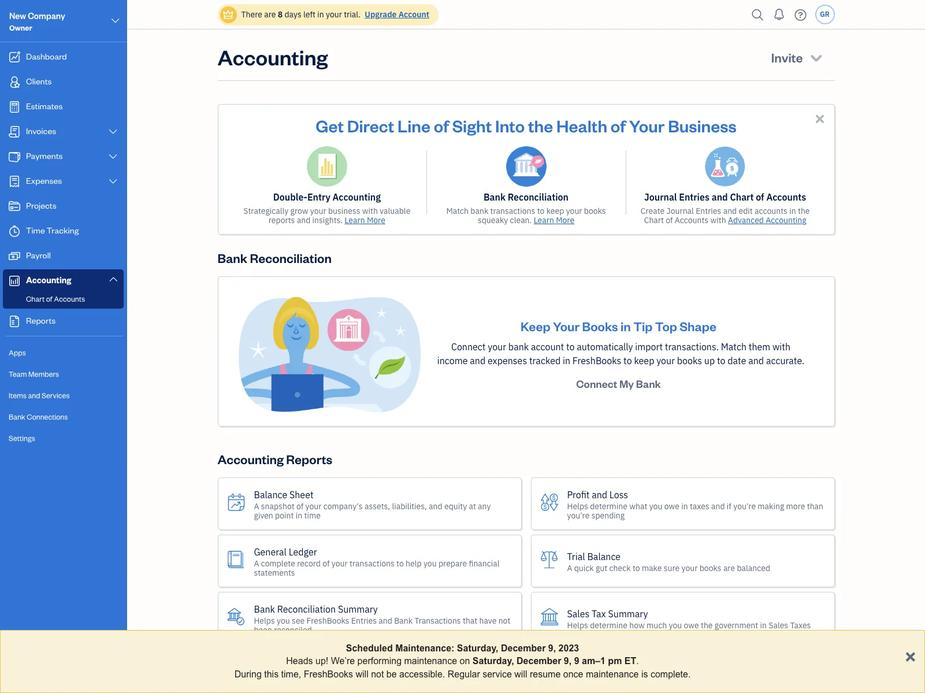 Task type: vqa. For each thing, say whether or not it's contained in the screenshot.


Task type: locate. For each thing, give the bounding box(es) containing it.
1 horizontal spatial 9,
[[564, 656, 572, 666]]

owe
[[665, 501, 680, 511], [684, 620, 699, 630]]

2 vertical spatial chart
[[26, 294, 45, 304]]

in right tracked
[[563, 355, 571, 367]]

sales
[[567, 608, 590, 620], [769, 620, 789, 630]]

1 more from the left
[[367, 215, 386, 225]]

1 horizontal spatial :
[[820, 676, 823, 686]]

payment image
[[8, 151, 21, 162]]

invoices
[[26, 125, 56, 136]]

connect for your
[[451, 341, 486, 353]]

to
[[537, 206, 545, 216], [567, 341, 575, 353], [624, 355, 632, 367], [717, 355, 726, 367], [397, 558, 404, 569], [633, 563, 640, 573], [816, 673, 823, 683]]

business inside cash flow overview of cash coming in and going out of your business
[[434, 677, 466, 688]]

your right sure
[[682, 563, 698, 573]]

keep down import
[[634, 355, 655, 367]]

money image
[[8, 250, 21, 262]]

summary
[[338, 603, 378, 615], [608, 608, 648, 620]]

bank down items
[[9, 412, 25, 421]]

0 horizontal spatial summary
[[338, 603, 378, 615]]

sure
[[664, 563, 680, 573]]

assets,
[[365, 501, 390, 511]]

get direct line of sight into the health of your business
[[316, 114, 737, 136]]

bank reconciliation down reports
[[218, 250, 332, 266]]

learn for reconciliation
[[534, 215, 554, 225]]

not down performing
[[371, 669, 384, 679]]

journal entries and chart of accounts image
[[705, 146, 746, 187]]

tax
[[592, 608, 606, 620]]

a inside balance sheet a snapshot of your company's assets, liabilities, and equity at any given point in time
[[254, 501, 259, 511]]

see left the all
[[605, 673, 618, 683]]

0 vertical spatial 9,
[[549, 643, 556, 653]]

helps inside sales tax summary helps determine how much you owe the government in sales taxes
[[567, 620, 588, 630]]

2 horizontal spatial with
[[773, 341, 791, 353]]

during
[[235, 669, 262, 679]]

books right sure
[[700, 563, 722, 573]]

making
[[758, 501, 785, 511]]

help
[[406, 558, 422, 569]]

double-entry accounting image
[[307, 146, 347, 187]]

1 vertical spatial sales
[[769, 620, 789, 630]]

and inside journal entry helps you see all the manual journal entries and adjustments made to your books
[[730, 673, 743, 683]]

and down them
[[749, 355, 764, 367]]

2 vertical spatial reconciliation
[[277, 603, 336, 615]]

helps inside the bank reconciliation summary helps you see freshbooks entries and bank transactions that have not been reconciled
[[254, 615, 275, 626]]

accounting right the advanced
[[766, 215, 807, 225]]

the
[[528, 114, 553, 136], [798, 206, 810, 216], [701, 620, 713, 630], [631, 673, 643, 683]]

not inside scheduled maintenance: saturday, december 9, 2023 heads up! we're performing maintenance on saturday, december 9, 9 am–1 pm et . during this time, freshbooks will not be accessible. regular service will resume once maintenance is complete.
[[371, 669, 384, 679]]

1 vertical spatial connect
[[577, 377, 618, 390]]

to right 'up'
[[717, 355, 726, 367]]

double-entry accounting
[[273, 191, 381, 203]]

0 horizontal spatial you're
[[567, 510, 590, 521]]

1 vertical spatial freshbooks
[[307, 615, 350, 626]]

0 vertical spatial bank
[[471, 206, 489, 216]]

1 vertical spatial maintenance
[[586, 669, 639, 679]]

0 vertical spatial business
[[328, 206, 360, 216]]

1 horizontal spatial match
[[721, 341, 747, 353]]

and right items
[[28, 391, 40, 400]]

with down journal entries and chart of accounts
[[711, 215, 726, 225]]

transactions inside general ledger a complete record of your transactions to help you prepare financial statements
[[350, 558, 395, 569]]

1 horizontal spatial bank
[[509, 341, 529, 353]]

how
[[630, 620, 645, 630]]

see inside the bank reconciliation summary helps you see freshbooks entries and bank transactions that have not been reconciled
[[292, 615, 305, 626]]

more for double-entry accounting
[[367, 215, 386, 225]]

entries inside the bank reconciliation summary helps you see freshbooks entries and bank transactions that have not been reconciled
[[351, 615, 377, 626]]

maintenance down maintenance: at bottom
[[404, 656, 457, 666]]

get
[[316, 114, 344, 136]]

1 learn from the left
[[345, 215, 365, 225]]

a inside trial balance a quick gut check to make sure your books are balanced
[[567, 563, 573, 573]]

chart of accounts
[[26, 294, 85, 304]]

sales left tax
[[567, 608, 590, 620]]

0 horizontal spatial business
[[328, 206, 360, 216]]

0 horizontal spatial :
[[801, 676, 803, 686]]

bank down strategically
[[218, 250, 247, 266]]

been
[[254, 625, 272, 635]]

more
[[787, 501, 806, 511]]

accounts right create
[[675, 215, 709, 225]]

journal right create
[[667, 206, 694, 216]]

0 vertical spatial keep
[[547, 206, 564, 216]]

into
[[495, 114, 525, 136]]

tracked
[[530, 355, 561, 367]]

books down transactions.
[[677, 355, 702, 367]]

search image
[[749, 6, 767, 23]]

bank inside the main element
[[9, 412, 25, 421]]

with inside the create journal entries and edit accounts in the chart of accounts with
[[711, 215, 726, 225]]

bank right the my
[[636, 377, 661, 390]]

chevron large down image inside invoices link
[[108, 127, 119, 136]]

invoices link
[[3, 120, 124, 144]]

connect up the income
[[451, 341, 486, 353]]

helps for sales tax summary
[[567, 620, 588, 630]]

edit
[[739, 206, 753, 216]]

0 vertical spatial owe
[[665, 501, 680, 511]]

gut
[[596, 563, 608, 573]]

0 horizontal spatial will
[[356, 669, 369, 679]]

chevron large down image
[[110, 14, 121, 28], [108, 152, 119, 161], [108, 177, 119, 186]]

what
[[630, 501, 648, 511]]

advanced
[[728, 215, 764, 225]]

1 horizontal spatial chart
[[644, 215, 664, 225]]

1 vertical spatial transactions
[[350, 558, 395, 569]]

match inside match bank transactions to keep your books squeaky clean.
[[447, 206, 469, 216]]

time
[[304, 510, 321, 521]]

the right the accounts
[[798, 206, 810, 216]]

a for general ledger
[[254, 558, 259, 569]]

2 chevron large down image from the top
[[108, 275, 119, 284]]

chevron large down image for payments
[[108, 152, 119, 161]]

keep inside connect your bank account to automatically import transactions. match them with income and expenses tracked in freshbooks to keep your books up to date and accurate.
[[634, 355, 655, 367]]

1 horizontal spatial owe
[[684, 620, 699, 630]]

clean.
[[510, 215, 532, 225]]

2023
[[559, 643, 579, 653]]

you down am–1
[[590, 673, 603, 683]]

of right create
[[666, 215, 673, 225]]

: left ss
[[820, 676, 823, 686]]

more right insights.
[[367, 215, 386, 225]]

1 vertical spatial reports
[[286, 451, 333, 467]]

and inside cash flow overview of cash coming in and going out of your business
[[356, 677, 369, 688]]

liabilities,
[[392, 501, 427, 511]]

helps down profit at the right bottom
[[567, 501, 588, 511]]

your down once
[[567, 682, 584, 692]]

1 vertical spatial balance
[[588, 551, 621, 562]]

bank inside connect your bank account to automatically import transactions. match them with income and expenses tracked in freshbooks to keep your books up to date and accurate.
[[509, 341, 529, 353]]

you inside profit and loss helps determine what you owe in taxes and if you're making more than you're spending
[[650, 501, 663, 511]]

account
[[399, 9, 429, 20]]

date
[[728, 355, 747, 367]]

bank up expenses
[[509, 341, 529, 353]]

items and services link
[[3, 386, 124, 406]]

match up date
[[721, 341, 747, 353]]

reconciliation down reports
[[250, 250, 332, 266]]

items
[[9, 391, 27, 400]]

your down the double-entry accounting
[[310, 206, 326, 216]]

regular
[[448, 669, 480, 679]]

in inside sales tax summary helps determine how much you owe the government in sales taxes
[[761, 620, 767, 630]]

to right clean.
[[537, 206, 545, 216]]

owe inside profit and loss helps determine what you owe in taxes and if you're making more than you're spending
[[665, 501, 680, 511]]

time tracking link
[[3, 220, 124, 243]]

entries right complete.
[[702, 673, 728, 683]]

to inside journal entry helps you see all the manual journal entries and adjustments made to your books
[[816, 673, 823, 683]]

your
[[629, 114, 665, 136], [553, 318, 580, 334]]

entry inside journal entry helps you see all the manual journal entries and adjustments made to your books
[[601, 661, 623, 672]]

reconciliation inside the bank reconciliation summary helps you see freshbooks entries and bank transactions that have not been reconciled
[[277, 603, 336, 615]]

payments link
[[3, 145, 124, 169]]

in right expand timer details image
[[761, 620, 767, 630]]

1 vertical spatial owe
[[684, 620, 699, 630]]

automatically
[[577, 341, 633, 353]]

0 vertical spatial december
[[501, 643, 546, 653]]

books
[[584, 206, 606, 216], [677, 355, 702, 367], [700, 563, 722, 573], [585, 682, 607, 692]]

tip
[[634, 318, 653, 334]]

create journal entries and edit accounts in the chart of accounts with
[[641, 206, 810, 225]]

1 vertical spatial chevron large down image
[[108, 152, 119, 161]]

1 vertical spatial cash
[[299, 677, 317, 688]]

more for bank reconciliation
[[556, 215, 575, 225]]

1 vertical spatial chevron large down image
[[108, 275, 119, 284]]

coming
[[319, 677, 345, 688]]

1 horizontal spatial cash
[[299, 677, 317, 688]]

1 vertical spatial keep
[[634, 355, 655, 367]]

than
[[807, 501, 824, 511]]

0 horizontal spatial transactions
[[350, 558, 395, 569]]

to left help on the left bottom
[[397, 558, 404, 569]]

accessible.
[[400, 669, 445, 679]]

mm
[[805, 676, 818, 686]]

pm
[[608, 656, 622, 666]]

chevron large down image inside payments link
[[108, 152, 119, 161]]

0 vertical spatial match
[[447, 206, 469, 216]]

balance inside trial balance a quick gut check to make sure your books are balanced
[[588, 551, 621, 562]]

0 vertical spatial connect
[[451, 341, 486, 353]]

0 horizontal spatial bank
[[471, 206, 489, 216]]

in inside balance sheet a snapshot of your company's assets, liabilities, and equity at any given point in time
[[296, 510, 302, 521]]

bank up been
[[254, 603, 275, 615]]

1 horizontal spatial balance
[[588, 551, 621, 562]]

squeaky
[[478, 215, 508, 225]]

a down trial
[[567, 563, 573, 573]]

1 learn more from the left
[[345, 215, 386, 225]]

if
[[727, 501, 732, 511]]

0 horizontal spatial owe
[[665, 501, 680, 511]]

1 vertical spatial entry
[[601, 661, 623, 672]]

dashboard
[[26, 51, 67, 62]]

to left the "make"
[[633, 563, 640, 573]]

flow
[[277, 665, 297, 677]]

1 vertical spatial see
[[605, 673, 618, 683]]

2 will from the left
[[515, 669, 528, 679]]

0 vertical spatial balance
[[254, 489, 287, 500]]

entry up the all
[[601, 661, 623, 672]]

of right the line
[[434, 114, 449, 136]]

keep right clean.
[[547, 206, 564, 216]]

0 horizontal spatial sales
[[567, 608, 590, 620]]

accounting inside the main element
[[26, 275, 71, 286]]

1 determine from the top
[[590, 501, 628, 511]]

match left squeaky on the top right of the page
[[447, 206, 469, 216]]

: right 'hh'
[[801, 676, 803, 686]]

2 learn from the left
[[534, 215, 554, 225]]

in right the accounts
[[790, 206, 796, 216]]

connect inside button
[[577, 377, 618, 390]]

timer image
[[8, 225, 21, 237]]

summary up how
[[608, 608, 648, 620]]

1 vertical spatial your
[[553, 318, 580, 334]]

and inside "items and services" link
[[28, 391, 40, 400]]

of down flow
[[290, 677, 297, 688]]

saturday, up on
[[457, 643, 499, 653]]

freshbooks up up!
[[307, 615, 350, 626]]

will right service
[[515, 669, 528, 679]]

reconciliation up reconciled
[[277, 603, 336, 615]]

of down sheet
[[297, 501, 304, 511]]

grow
[[291, 206, 308, 216]]

0 vertical spatial not
[[499, 615, 511, 626]]

accounts inside the create journal entries and edit accounts in the chart of accounts with
[[675, 215, 709, 225]]

entry up the strategically grow your business with valuable reports and insights.
[[308, 191, 331, 203]]

with left valuable
[[362, 206, 378, 216]]

0 horizontal spatial see
[[292, 615, 305, 626]]

helps for bank reconciliation summary
[[254, 615, 275, 626]]

quick
[[574, 563, 594, 573]]

books left create
[[584, 206, 606, 216]]

1 vertical spatial are
[[724, 563, 735, 573]]

transactions left help on the left bottom
[[350, 558, 395, 569]]

0 vertical spatial accounts
[[767, 191, 807, 203]]

determine down tax
[[590, 620, 628, 630]]

determine inside sales tax summary helps determine how much you owe the government in sales taxes
[[590, 620, 628, 630]]

to inside general ledger a complete record of your transactions to help you prepare financial statements
[[397, 558, 404, 569]]

1 vertical spatial accounts
[[675, 215, 709, 225]]

1 vertical spatial match
[[721, 341, 747, 353]]

0 horizontal spatial reports
[[26, 315, 56, 326]]

0 vertical spatial your
[[629, 114, 665, 136]]

0 vertical spatial maintenance
[[404, 656, 457, 666]]

books down am–1
[[585, 682, 607, 692]]

books inside journal entry helps you see all the manual journal entries and adjustments made to your books
[[585, 682, 607, 692]]

0 vertical spatial chart
[[730, 191, 754, 203]]

connect for my
[[577, 377, 618, 390]]

match
[[447, 206, 469, 216], [721, 341, 747, 353]]

you right what at the bottom right of page
[[650, 501, 663, 511]]

a left snapshot
[[254, 501, 259, 511]]

you inside the bank reconciliation summary helps you see freshbooks entries and bank transactions that have not been reconciled
[[277, 615, 290, 626]]

1 horizontal spatial with
[[711, 215, 726, 225]]

with up the accurate.
[[773, 341, 791, 353]]

reports down the chart of accounts
[[26, 315, 56, 326]]

income
[[437, 355, 468, 367]]

in left taxes
[[682, 501, 688, 511]]

summary up the scheduled
[[338, 603, 378, 615]]

your inside cash flow overview of cash coming in and going out of your business
[[416, 677, 432, 688]]

summary for bank reconciliation summary
[[338, 603, 378, 615]]

0 horizontal spatial learn more
[[345, 215, 386, 225]]

2 determine from the top
[[590, 620, 628, 630]]

government
[[715, 620, 759, 630]]

you're right if
[[734, 501, 756, 511]]

1 vertical spatial business
[[434, 677, 466, 688]]

company's
[[324, 501, 363, 511]]

1 vertical spatial determine
[[590, 620, 628, 630]]

and down journal entries and chart of accounts
[[724, 206, 737, 216]]

expense image
[[8, 176, 21, 187]]

1 horizontal spatial reports
[[286, 451, 333, 467]]

are left balanced at the bottom
[[724, 563, 735, 573]]

up
[[705, 355, 715, 367]]

helps down 9
[[567, 673, 588, 683]]

0 horizontal spatial accounts
[[54, 294, 85, 304]]

time tracking
[[26, 225, 79, 236]]

0 horizontal spatial match
[[447, 206, 469, 216]]

keep
[[521, 318, 551, 334]]

1 horizontal spatial are
[[724, 563, 735, 573]]

are inside trial balance a quick gut check to make sure your books are balanced
[[724, 563, 735, 573]]

2 : from the left
[[820, 676, 823, 686]]

learn more right clean.
[[534, 215, 575, 225]]

chart image
[[8, 275, 21, 287]]

shape
[[680, 318, 717, 334]]

are left 8
[[264, 9, 276, 20]]

of inside balance sheet a snapshot of your company's assets, liabilities, and equity at any given point in time
[[297, 501, 304, 511]]

0 vertical spatial see
[[292, 615, 305, 626]]

determine
[[590, 501, 628, 511], [590, 620, 628, 630]]

summary inside sales tax summary helps determine how much you owe the government in sales taxes
[[608, 608, 648, 620]]

9, left 2023
[[549, 643, 556, 653]]

0 vertical spatial reports
[[26, 315, 56, 326]]

reports up sheet
[[286, 451, 333, 467]]

books inside trial balance a quick gut check to make sure your books are balanced
[[700, 563, 722, 573]]

in inside profit and loss helps determine what you owe in taxes and if you're making more than you're spending
[[682, 501, 688, 511]]

the inside the create journal entries and edit accounts in the chart of accounts with
[[798, 206, 810, 216]]

invoice image
[[8, 126, 21, 138]]

2 vertical spatial freshbooks
[[304, 669, 353, 679]]

helps inside profit and loss helps determine what you owe in taxes and if you're making more than you're spending
[[567, 501, 588, 511]]

connect inside connect your bank account to automatically import transactions. match them with income and expenses tracked in freshbooks to keep your books up to date and accurate.
[[451, 341, 486, 353]]

helps
[[567, 501, 588, 511], [254, 615, 275, 626], [567, 620, 588, 630], [567, 673, 588, 683]]

of down accounting link
[[46, 294, 52, 304]]

chevron large down image inside accounting link
[[108, 275, 119, 284]]

0 horizontal spatial chart
[[26, 294, 45, 304]]

0 vertical spatial sales
[[567, 608, 590, 620]]

chart inside the main element
[[26, 294, 45, 304]]

new
[[9, 10, 26, 21]]

1 horizontal spatial see
[[605, 673, 618, 683]]

you inside sales tax summary helps determine how much you owe the government in sales taxes
[[669, 620, 682, 630]]

1 vertical spatial chart
[[644, 215, 664, 225]]

open in new window image
[[868, 630, 878, 644]]

connect your bank account to begin matching your bank transactions image
[[237, 295, 422, 413]]

your inside general ledger a complete record of your transactions to help you prepare financial statements
[[332, 558, 348, 569]]

2 learn more from the left
[[534, 215, 575, 225]]

gr
[[820, 10, 830, 18]]

0 vertical spatial entry
[[308, 191, 331, 203]]

reconciliation up match bank transactions to keep your books squeaky clean.
[[508, 191, 569, 203]]

time
[[26, 225, 45, 236]]

balance up snapshot
[[254, 489, 287, 500]]

trial balance a quick gut check to make sure your books are balanced
[[567, 551, 771, 573]]

1 horizontal spatial your
[[629, 114, 665, 136]]

profit and loss helps determine what you owe in taxes and if you're making more than you're spending
[[567, 489, 824, 521]]

of inside the main element
[[46, 294, 52, 304]]

your up the account
[[553, 318, 580, 334]]

upgrade
[[365, 9, 397, 20]]

keep
[[547, 206, 564, 216], [634, 355, 655, 367]]

2 more from the left
[[556, 215, 575, 225]]

journal down 2023
[[567, 661, 599, 672]]

connect left the my
[[577, 377, 618, 390]]

accounts down accounting link
[[54, 294, 85, 304]]

and left 'loss'
[[592, 489, 608, 500]]

scheduled maintenance: saturday, december 9, 2023 heads up! we're performing maintenance on saturday, december 9, 9 am–1 pm et . during this time, freshbooks will not be accessible. regular service will resume once maintenance is complete.
[[235, 643, 691, 679]]

0 vertical spatial transactions
[[491, 206, 536, 216]]

1 horizontal spatial not
[[499, 615, 511, 626]]

accurate.
[[767, 355, 805, 367]]

of inside the create journal entries and edit accounts in the chart of accounts with
[[666, 215, 673, 225]]

and up the scheduled
[[379, 615, 392, 626]]

chevron large down image down estimates link
[[108, 127, 119, 136]]

1 horizontal spatial bank reconciliation
[[484, 191, 569, 203]]

determine inside profit and loss helps determine what you owe in taxes and if you're making more than you're spending
[[590, 501, 628, 511]]

chart inside the create journal entries and edit accounts in the chart of accounts with
[[644, 215, 664, 225]]

expenses
[[488, 355, 527, 367]]

2 vertical spatial chevron large down image
[[108, 177, 119, 186]]

0 horizontal spatial connect
[[451, 341, 486, 353]]

0 vertical spatial chevron large down image
[[108, 127, 119, 136]]

helps down statements
[[254, 615, 275, 626]]

this
[[264, 669, 279, 679]]

1 horizontal spatial learn more
[[534, 215, 575, 225]]

to left ss
[[816, 673, 823, 683]]

a down "general"
[[254, 558, 259, 569]]

taxes
[[690, 501, 710, 511]]

0 vertical spatial determine
[[590, 501, 628, 511]]

owe right much
[[684, 620, 699, 630]]

chevron large down image
[[108, 127, 119, 136], [108, 275, 119, 284]]

team members
[[9, 369, 59, 379]]

1 chevron large down image from the top
[[108, 127, 119, 136]]

1 horizontal spatial will
[[515, 669, 528, 679]]

cash up overview
[[254, 665, 275, 677]]

1 vertical spatial bank
[[509, 341, 529, 353]]

to right the account
[[567, 341, 575, 353]]

0 vertical spatial cash
[[254, 665, 275, 677]]

team
[[9, 369, 27, 379]]

0 horizontal spatial 9,
[[549, 643, 556, 653]]

your inside journal entry helps you see all the manual journal entries and adjustments made to your books
[[567, 682, 584, 692]]

chevron large down image for accounting
[[108, 275, 119, 284]]

0 horizontal spatial more
[[367, 215, 386, 225]]

1 horizontal spatial transactions
[[491, 206, 536, 216]]

1 vertical spatial december
[[517, 656, 562, 666]]

connect my bank button
[[566, 372, 672, 395]]

your left business
[[629, 114, 665, 136]]

you right been
[[277, 615, 290, 626]]

1 horizontal spatial summary
[[608, 608, 648, 620]]

0 horizontal spatial cash
[[254, 665, 275, 677]]

bank inside the connect my bank button
[[636, 377, 661, 390]]

summary inside the bank reconciliation summary helps you see freshbooks entries and bank transactions that have not been reconciled
[[338, 603, 378, 615]]

client image
[[8, 76, 21, 88]]

0 vertical spatial are
[[264, 9, 276, 20]]

a inside general ledger a complete record of your transactions to help you prepare financial statements
[[254, 558, 259, 569]]

estimates
[[26, 101, 63, 112]]

0 horizontal spatial not
[[371, 669, 384, 679]]



Task type: describe. For each thing, give the bounding box(es) containing it.
connect your bank account to automatically import transactions. match them with income and expenses tracked in freshbooks to keep your books up to date and accurate.
[[437, 341, 805, 367]]

expand timer details image
[[739, 630, 750, 644]]

your inside balance sheet a snapshot of your company's assets, liabilities, and equity at any given point in time
[[306, 501, 322, 511]]

account
[[531, 341, 564, 353]]

services
[[42, 391, 70, 400]]

your inside the strategically grow your business with valuable reports and insights.
[[310, 206, 326, 216]]

in inside connect your bank account to automatically import transactions. match them with income and expenses tracked in freshbooks to keep your books up to date and accurate.
[[563, 355, 571, 367]]

accounting up snapshot
[[218, 451, 284, 467]]

× dialog
[[0, 630, 926, 693]]

bank left the transactions
[[394, 615, 413, 626]]

the right into at the top of the page
[[528, 114, 553, 136]]

insights.
[[313, 215, 343, 225]]

keep inside match bank transactions to keep your books squeaky clean.
[[547, 206, 564, 216]]

statements
[[254, 567, 295, 578]]

in left 'tip'
[[621, 318, 631, 334]]

dashboard image
[[8, 51, 21, 63]]

the inside journal entry helps you see all the manual journal entries and adjustments made to your books
[[631, 673, 643, 683]]

with inside connect your bank account to automatically import transactions. match them with income and expenses tracked in freshbooks to keep your books up to date and accurate.
[[773, 341, 791, 353]]

settings link
[[3, 428, 124, 449]]

time,
[[281, 669, 301, 679]]

0 horizontal spatial are
[[264, 9, 276, 20]]

business inside the strategically grow your business with valuable reports and insights.
[[328, 206, 360, 216]]

et
[[625, 656, 637, 666]]

close image
[[814, 112, 827, 125]]

invite
[[772, 49, 803, 65]]

in inside cash flow overview of cash coming in and going out of your business
[[347, 677, 354, 688]]

bank reconciliation image
[[506, 146, 547, 187]]

bank connections link
[[3, 407, 124, 427]]

payments
[[26, 150, 63, 161]]

a for balance sheet
[[254, 501, 259, 511]]

entry for double-
[[308, 191, 331, 203]]

transactions inside match bank transactions to keep your books squeaky clean.
[[491, 206, 536, 216]]

snapshot
[[261, 501, 295, 511]]

ledger
[[289, 546, 317, 558]]

9
[[574, 656, 580, 666]]

2 horizontal spatial accounts
[[767, 191, 807, 203]]

import
[[636, 341, 663, 353]]

make
[[642, 563, 662, 573]]

expenses
[[26, 175, 62, 186]]

freshbooks inside the bank reconciliation summary helps you see freshbooks entries and bank transactions that have not been reconciled
[[307, 615, 350, 626]]

1 horizontal spatial maintenance
[[586, 669, 639, 679]]

expenses link
[[3, 170, 124, 194]]

books inside match bank transactions to keep your books squeaky clean.
[[584, 206, 606, 216]]

match inside connect your bank account to automatically import transactions. match them with income and expenses tracked in freshbooks to keep your books up to date and accurate.
[[721, 341, 747, 353]]

of right out
[[406, 677, 414, 688]]

resume
[[530, 669, 561, 679]]

and right the income
[[470, 355, 486, 367]]

chevron large down image for expenses
[[108, 177, 119, 186]]

accounting down 8
[[218, 43, 328, 71]]

items and services
[[9, 391, 70, 400]]

given
[[254, 510, 273, 521]]

0 vertical spatial saturday,
[[457, 643, 499, 653]]

to up the my
[[624, 355, 632, 367]]

check
[[610, 563, 631, 573]]

going
[[371, 677, 391, 688]]

journal right 'manual'
[[673, 673, 700, 683]]

up!
[[316, 656, 329, 666]]

owe inside sales tax summary helps determine how much you owe the government in sales taxes
[[684, 620, 699, 630]]

a for trial balance
[[567, 563, 573, 573]]

estimates link
[[3, 95, 124, 119]]

prepare
[[439, 558, 467, 569]]

1 vertical spatial saturday,
[[473, 656, 514, 666]]

strategically
[[244, 206, 289, 216]]

1 vertical spatial reconciliation
[[250, 250, 332, 266]]

point
[[275, 510, 294, 521]]

and up the create journal entries and edit accounts in the chart of accounts with
[[712, 191, 728, 203]]

journal inside the create journal entries and edit accounts in the chart of accounts with
[[667, 206, 694, 216]]

learn more for double-entry accounting
[[345, 215, 386, 225]]

direct
[[347, 114, 394, 136]]

payroll link
[[3, 245, 124, 268]]

performing
[[358, 656, 402, 666]]

owner
[[9, 23, 32, 32]]

summary for sales tax summary
[[608, 608, 648, 620]]

be
[[387, 669, 397, 679]]

1 vertical spatial bank reconciliation
[[218, 250, 332, 266]]

reports inside the main element
[[26, 315, 56, 326]]

tracking
[[47, 225, 79, 236]]

maintenance:
[[396, 643, 455, 653]]

connections
[[27, 412, 68, 421]]

of right health
[[611, 114, 626, 136]]

your up expenses
[[488, 341, 506, 353]]

apps
[[9, 348, 26, 357]]

learn for entry
[[345, 215, 365, 225]]

bank connections
[[9, 412, 68, 421]]

sheet
[[290, 489, 314, 500]]

financial
[[469, 558, 500, 569]]

sight
[[452, 114, 492, 136]]

have
[[480, 615, 497, 626]]

line
[[398, 114, 431, 136]]

books inside connect your bank account to automatically import transactions. match them with income and expenses tracked in freshbooks to keep your books up to date and accurate.
[[677, 355, 702, 367]]

× button
[[906, 644, 916, 666]]

notifications image
[[770, 3, 789, 26]]

entry for journal
[[601, 661, 623, 672]]

bank up squeaky on the top right of the page
[[484, 191, 506, 203]]

not inside the bank reconciliation summary helps you see freshbooks entries and bank transactions that have not been reconciled
[[499, 615, 511, 626]]

helps inside journal entry helps you see all the manual journal entries and adjustments made to your books
[[567, 673, 588, 683]]

1 : from the left
[[801, 676, 803, 686]]

upgrade account link
[[363, 9, 429, 20]]

accounting up the strategically grow your business with valuable reports and insights.
[[333, 191, 381, 203]]

and inside the bank reconciliation summary helps you see freshbooks entries and bank transactions that have not been reconciled
[[379, 615, 392, 626]]

bank inside match bank transactions to keep your books squeaky clean.
[[471, 206, 489, 216]]

accounts inside the main element
[[54, 294, 85, 304]]

advanced accounting
[[728, 215, 807, 225]]

there
[[241, 9, 262, 20]]

0 horizontal spatial your
[[553, 318, 580, 334]]

in inside the create journal entries and edit accounts in the chart of accounts with
[[790, 206, 796, 216]]

determine for loss
[[590, 501, 628, 511]]

settings
[[9, 434, 35, 443]]

0 vertical spatial bank reconciliation
[[484, 191, 569, 203]]

learn more for bank reconciliation
[[534, 215, 575, 225]]

clients link
[[3, 71, 124, 94]]

service
[[483, 669, 512, 679]]

projects link
[[3, 195, 124, 219]]

that
[[463, 615, 478, 626]]

you inside general ledger a complete record of your transactions to help you prepare financial statements
[[424, 558, 437, 569]]

projects
[[26, 200, 56, 211]]

scheduled
[[346, 643, 393, 653]]

1 will from the left
[[356, 669, 369, 679]]

1 horizontal spatial sales
[[769, 620, 789, 630]]

determine for summary
[[590, 620, 628, 630]]

you inside journal entry helps you see all the manual journal entries and adjustments made to your books
[[590, 673, 603, 683]]

in right left
[[318, 9, 324, 20]]

with inside the strategically grow your business with valuable reports and insights.
[[362, 206, 378, 216]]

gr button
[[815, 5, 835, 24]]

business
[[668, 114, 737, 136]]

and inside the strategically grow your business with valuable reports and insights.
[[297, 215, 311, 225]]

your inside trial balance a quick gut check to make sure your books are balanced
[[682, 563, 698, 573]]

and inside the create journal entries and edit accounts in the chart of accounts with
[[724, 206, 737, 216]]

reconciled
[[274, 625, 312, 635]]

helps for profit and loss
[[567, 501, 588, 511]]

trial
[[567, 551, 585, 562]]

balance inside balance sheet a snapshot of your company's assets, liabilities, and equity at any given point in time
[[254, 489, 287, 500]]

entries inside the create journal entries and edit accounts in the chart of accounts with
[[696, 206, 722, 216]]

books
[[582, 318, 618, 334]]

go to help image
[[792, 6, 810, 23]]

report image
[[8, 316, 21, 327]]

top
[[655, 318, 678, 334]]

chevron large down image for invoices
[[108, 127, 119, 136]]

we're
[[331, 656, 355, 666]]

your inside match bank transactions to keep your books squeaky clean.
[[566, 206, 582, 216]]

members
[[28, 369, 59, 379]]

reports link
[[3, 310, 124, 334]]

entries inside journal entry helps you see all the manual journal entries and adjustments made to your books
[[702, 673, 728, 683]]

0 vertical spatial chevron large down image
[[110, 14, 121, 28]]

of inside general ledger a complete record of your transactions to help you prepare financial statements
[[323, 558, 330, 569]]

record
[[297, 558, 321, 569]]

freshbooks inside connect your bank account to automatically import transactions. match them with income and expenses tracked in freshbooks to keep your books up to date and accurate.
[[573, 355, 622, 367]]

ss
[[825, 676, 834, 686]]

journal up create
[[645, 191, 677, 203]]

the inside sales tax summary helps determine how much you owe the government in sales taxes
[[701, 620, 713, 630]]

team members link
[[3, 364, 124, 384]]

0 horizontal spatial maintenance
[[404, 656, 457, 666]]

your down import
[[657, 355, 675, 367]]

entries up the create journal entries and edit accounts in the chart of accounts with
[[679, 191, 710, 203]]

crown image
[[222, 8, 234, 21]]

freshbooks inside scheduled maintenance: saturday, december 9, 2023 heads up! we're performing maintenance on saturday, december 9, 9 am–1 pm et . during this time, freshbooks will not be accessible. regular service will resume once maintenance is complete.
[[304, 669, 353, 679]]

1 horizontal spatial you're
[[734, 501, 756, 511]]

0 vertical spatial reconciliation
[[508, 191, 569, 203]]

chevrondown image
[[809, 49, 825, 65]]

see inside journal entry helps you see all the manual journal entries and adjustments made to your books
[[605, 673, 618, 683]]

general
[[254, 546, 287, 558]]

adjustments
[[745, 673, 791, 683]]

of up the accounts
[[756, 191, 765, 203]]

my
[[620, 377, 634, 390]]

to inside trial balance a quick gut check to make sure your books are balanced
[[633, 563, 640, 573]]

to inside match bank transactions to keep your books squeaky clean.
[[537, 206, 545, 216]]

out
[[393, 677, 405, 688]]

project image
[[8, 201, 21, 212]]

and inside balance sheet a snapshot of your company's assets, liabilities, and equity at any given point in time
[[429, 501, 443, 511]]

your left trial.
[[326, 9, 342, 20]]

manual
[[644, 673, 671, 683]]

made
[[793, 673, 814, 683]]

all
[[620, 673, 629, 683]]

1 vertical spatial 9,
[[564, 656, 572, 666]]

new company owner
[[9, 10, 65, 32]]

balance sheet a snapshot of your company's assets, liabilities, and equity at any given point in time
[[254, 489, 491, 521]]

main element
[[0, 0, 156, 693]]

double-
[[273, 191, 308, 203]]

estimate image
[[8, 101, 21, 113]]

and left if
[[712, 501, 725, 511]]

apps link
[[3, 343, 124, 363]]



